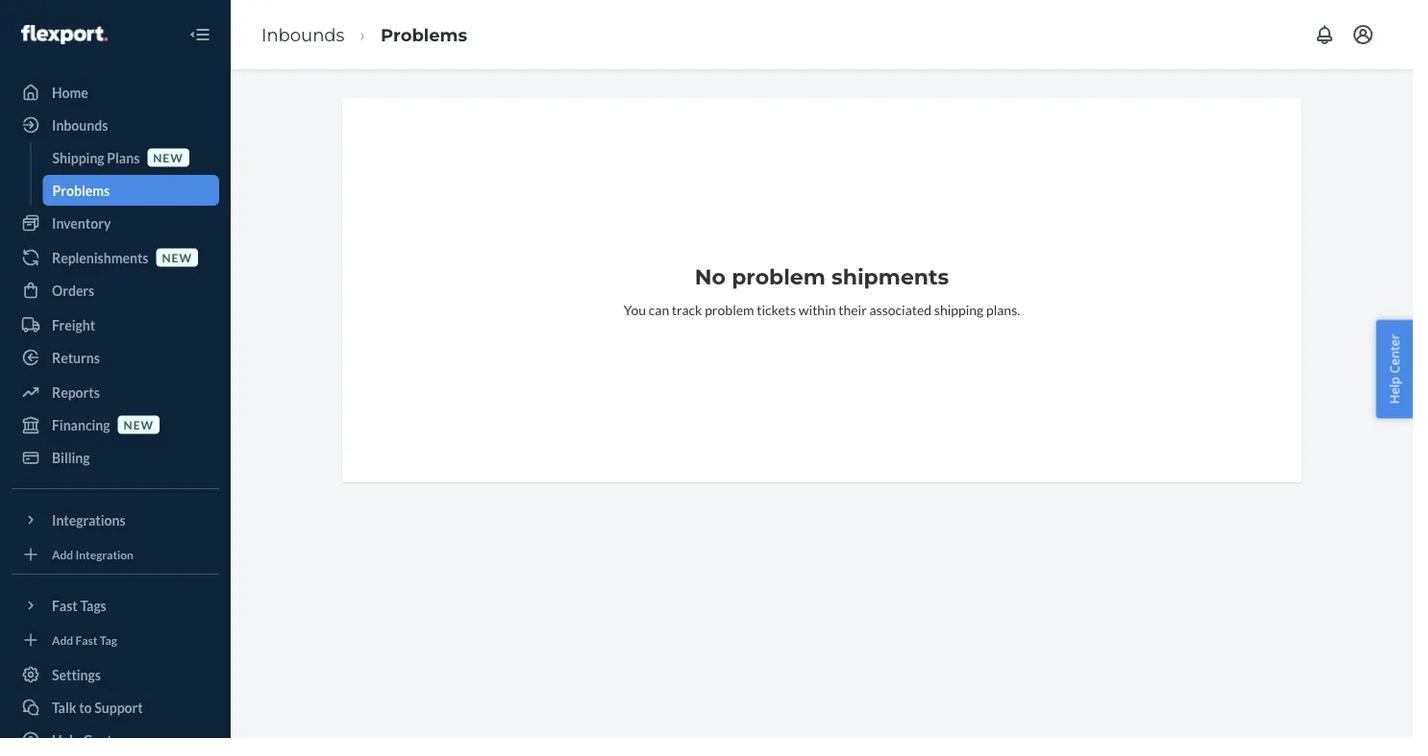 Task type: locate. For each thing, give the bounding box(es) containing it.
new right plans
[[153, 150, 183, 164]]

inbounds inside breadcrumbs 'navigation'
[[261, 24, 344, 45]]

problem up tickets
[[732, 264, 826, 290]]

you
[[624, 301, 646, 318]]

1 horizontal spatial inbounds
[[261, 24, 344, 45]]

add up settings
[[52, 633, 73, 647]]

open account menu image
[[1352, 23, 1375, 46]]

1 horizontal spatial problems
[[381, 24, 467, 45]]

billing link
[[12, 442, 219, 473]]

help center button
[[1376, 320, 1413, 418]]

add left the integration at the left bottom of the page
[[52, 547, 73, 561]]

new
[[153, 150, 183, 164], [162, 250, 192, 264], [124, 418, 154, 432]]

fast left tags
[[52, 597, 78, 614]]

0 vertical spatial fast
[[52, 597, 78, 614]]

orders
[[52, 282, 94, 298]]

problem
[[732, 264, 826, 290], [705, 301, 754, 318]]

2 add from the top
[[52, 633, 73, 647]]

new up orders link
[[162, 250, 192, 264]]

to
[[79, 699, 92, 716]]

shipping
[[52, 149, 104, 166]]

1 add from the top
[[52, 547, 73, 561]]

replenishments
[[52, 249, 148, 266]]

inbounds link
[[261, 24, 344, 45], [12, 110, 219, 140]]

tags
[[80, 597, 106, 614]]

1 vertical spatial fast
[[75, 633, 98, 647]]

new for financing
[[124, 418, 154, 432]]

1 vertical spatial new
[[162, 250, 192, 264]]

returns
[[52, 349, 100, 366]]

new down the reports "link"
[[124, 418, 154, 432]]

0 vertical spatial inbounds
[[261, 24, 344, 45]]

0 horizontal spatial inbounds link
[[12, 110, 219, 140]]

plans
[[107, 149, 140, 166]]

1 vertical spatial inbounds
[[52, 117, 108, 133]]

settings link
[[12, 659, 219, 690]]

problem down no
[[705, 301, 754, 318]]

1 vertical spatial add
[[52, 633, 73, 647]]

2 vertical spatial new
[[124, 418, 154, 432]]

no problem shipments
[[695, 264, 949, 290]]

problems link
[[381, 24, 467, 45], [43, 175, 219, 206]]

add
[[52, 547, 73, 561], [52, 633, 73, 647]]

you can track problem tickets within their associated shipping plans.
[[624, 301, 1020, 318]]

inventory link
[[12, 208, 219, 238]]

inbounds
[[261, 24, 344, 45], [52, 117, 108, 133]]

0 horizontal spatial inbounds
[[52, 117, 108, 133]]

center
[[1386, 334, 1403, 374]]

0 horizontal spatial problems
[[52, 182, 110, 199]]

reports link
[[12, 377, 219, 408]]

0 vertical spatial inbounds link
[[261, 24, 344, 45]]

fast left tag
[[75, 633, 98, 647]]

fast
[[52, 597, 78, 614], [75, 633, 98, 647]]

add for add fast tag
[[52, 633, 73, 647]]

0 horizontal spatial problems link
[[43, 175, 219, 206]]

billing
[[52, 449, 90, 466]]

talk to support
[[52, 699, 143, 716]]

0 vertical spatial add
[[52, 547, 73, 561]]

problems
[[381, 24, 467, 45], [52, 182, 110, 199]]

integration
[[75, 547, 134, 561]]

support
[[94, 699, 143, 716]]

fast tags button
[[12, 590, 219, 621]]

fast tags
[[52, 597, 106, 614]]

0 vertical spatial problems
[[381, 24, 467, 45]]

1 horizontal spatial inbounds link
[[261, 24, 344, 45]]

reports
[[52, 384, 100, 400]]

integrations
[[52, 512, 126, 528]]

shipping plans
[[52, 149, 140, 166]]

0 vertical spatial new
[[153, 150, 183, 164]]

freight
[[52, 317, 95, 333]]

0 vertical spatial problems link
[[381, 24, 467, 45]]

talk to support button
[[12, 692, 219, 723]]

1 vertical spatial inbounds link
[[12, 110, 219, 140]]

no
[[695, 264, 726, 290]]

talk
[[52, 699, 76, 716]]

1 vertical spatial problems
[[52, 182, 110, 199]]

shipping
[[934, 301, 984, 318]]

problems inside breadcrumbs 'navigation'
[[381, 24, 467, 45]]

1 horizontal spatial problems link
[[381, 24, 467, 45]]

help center
[[1386, 334, 1403, 404]]



Task type: vqa. For each thing, say whether or not it's contained in the screenshot.
the topmost PROBLEMS link
yes



Task type: describe. For each thing, give the bounding box(es) containing it.
track
[[672, 301, 702, 318]]

financing
[[52, 417, 110, 433]]

plans.
[[986, 301, 1020, 318]]

their
[[838, 301, 867, 318]]

associated
[[870, 301, 932, 318]]

help
[[1386, 377, 1403, 404]]

home
[[52, 84, 88, 100]]

shipments
[[832, 264, 949, 290]]

breadcrumbs navigation
[[246, 7, 483, 63]]

new for shipping plans
[[153, 150, 183, 164]]

fast inside dropdown button
[[52, 597, 78, 614]]

orders link
[[12, 275, 219, 306]]

flexport logo image
[[21, 25, 107, 44]]

freight link
[[12, 310, 219, 340]]

0 vertical spatial problem
[[732, 264, 826, 290]]

add fast tag
[[52, 633, 117, 647]]

add fast tag link
[[12, 629, 219, 652]]

open notifications image
[[1313, 23, 1336, 46]]

tickets
[[757, 301, 796, 318]]

new for replenishments
[[162, 250, 192, 264]]

inventory
[[52, 215, 111, 231]]

problems link inside breadcrumbs 'navigation'
[[381, 24, 467, 45]]

add for add integration
[[52, 547, 73, 561]]

add integration
[[52, 547, 134, 561]]

settings
[[52, 667, 101, 683]]

integrations button
[[12, 505, 219, 535]]

can
[[649, 301, 669, 318]]

1 vertical spatial problem
[[705, 301, 754, 318]]

1 vertical spatial problems link
[[43, 175, 219, 206]]

home link
[[12, 77, 219, 108]]

inbounds link inside breadcrumbs 'navigation'
[[261, 24, 344, 45]]

close navigation image
[[188, 23, 211, 46]]

add integration link
[[12, 543, 219, 566]]

within
[[799, 301, 836, 318]]

returns link
[[12, 342, 219, 373]]

tag
[[100, 633, 117, 647]]



